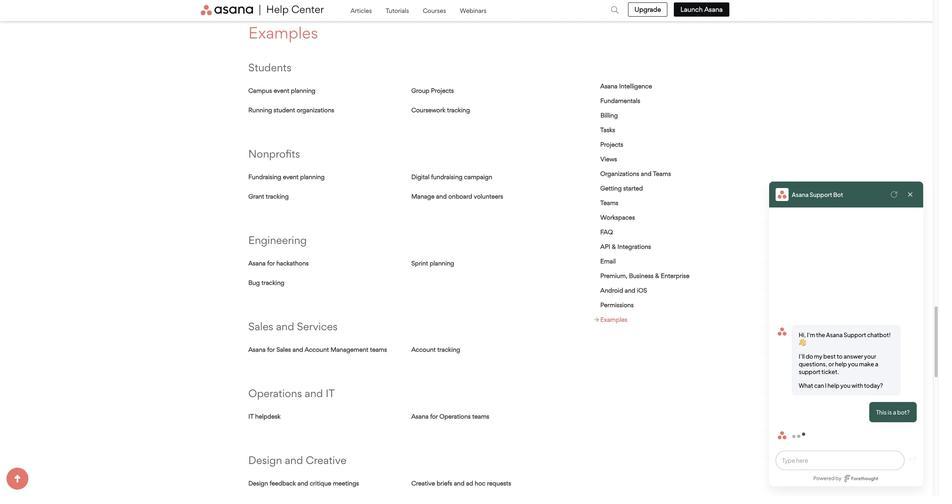 Task type: describe. For each thing, give the bounding box(es) containing it.
digital fundraising campaign
[[412, 173, 492, 181]]

meetings
[[333, 480, 359, 488]]

email
[[601, 258, 616, 265]]

coursework
[[412, 106, 446, 114]]

hackathons
[[277, 260, 309, 267]]

account tracking
[[412, 346, 460, 354]]

asana for sales and account management teams link
[[248, 346, 387, 354]]

billing link
[[601, 112, 618, 119]]

0 vertical spatial operations
[[248, 387, 302, 400]]

tasks
[[601, 126, 616, 134]]

articles
[[351, 7, 374, 15]]

started
[[624, 185, 643, 192]]

premium, business & enterprise
[[601, 272, 690, 280]]

onboard
[[449, 193, 472, 200]]

design and creative link
[[248, 454, 347, 467]]

it helpdesk link
[[248, 413, 281, 421]]

hoc
[[475, 480, 486, 488]]

0 vertical spatial projects
[[431, 87, 454, 95]]

tracking for account tracking
[[437, 346, 460, 354]]

grant tracking link
[[248, 193, 289, 200]]

group projects
[[412, 87, 454, 95]]

tracking for grant tracking
[[266, 193, 289, 200]]

sales and services link
[[248, 320, 338, 333]]

organizations
[[601, 170, 640, 178]]

articles link
[[351, 5, 374, 17]]

helpdesk
[[255, 413, 281, 421]]

getting started link
[[601, 185, 643, 192]]

fundraising
[[431, 173, 463, 181]]

manage and onboard volunteers link
[[412, 193, 503, 200]]

0 vertical spatial &
[[612, 243, 616, 251]]

ios
[[637, 287, 647, 294]]

faq
[[601, 228, 613, 236]]

design feedback and critique meetings link
[[248, 480, 359, 488]]

getting started
[[601, 185, 643, 192]]

0 vertical spatial teams
[[370, 346, 387, 354]]

sprint planning link
[[412, 260, 454, 267]]

campus
[[248, 87, 272, 95]]

0 horizontal spatial sales
[[248, 320, 273, 333]]

webinars
[[460, 7, 487, 15]]

grant
[[248, 193, 264, 200]]

digital
[[412, 173, 430, 181]]

workspaces link
[[601, 214, 635, 221]]

launch asana
[[681, 5, 723, 13]]

integrations
[[618, 243, 651, 251]]

1 horizontal spatial it
[[326, 387, 335, 400]]

manage
[[412, 193, 435, 200]]

bug
[[248, 279, 260, 287]]

premium, business & enterprise link
[[601, 272, 690, 280]]

tutorials link
[[386, 5, 411, 17]]

services
[[297, 320, 338, 333]]

and for services
[[276, 320, 294, 333]]

views
[[601, 155, 617, 163]]

api
[[601, 243, 611, 251]]

1 vertical spatial &
[[655, 272, 659, 280]]

fundamentals
[[601, 97, 640, 105]]

student
[[274, 106, 295, 114]]

1 horizontal spatial teams
[[472, 413, 490, 421]]

fundamentals link
[[601, 97, 640, 105]]

business
[[629, 272, 654, 280]]

campaign
[[464, 173, 492, 181]]

planning for students
[[291, 87, 316, 95]]

group
[[412, 87, 430, 95]]

courses
[[423, 7, 448, 15]]

projects link
[[601, 141, 624, 148]]

permissions link
[[601, 301, 634, 309]]

api & integrations link
[[601, 243, 651, 251]]

engineering
[[248, 234, 307, 247]]

creative briefs and ad hoc requests link
[[412, 480, 511, 488]]

0 horizontal spatial examples
[[248, 23, 318, 42]]

1 vertical spatial examples link
[[594, 316, 628, 324]]

for for engineering
[[267, 260, 275, 267]]

2 vertical spatial planning
[[430, 260, 454, 267]]

asana for sprint planning
[[248, 260, 266, 267]]

webinars link
[[460, 5, 487, 17]]

1 asana help center help center home page image from the left
[[201, 5, 261, 15]]

asana for operations teams link
[[412, 413, 490, 421]]

coursework tracking
[[412, 106, 470, 114]]

students
[[248, 61, 292, 74]]

bug tracking link
[[248, 279, 285, 287]]

tutorials
[[386, 7, 411, 15]]

api & integrations
[[601, 243, 651, 251]]

email link
[[601, 258, 616, 265]]

design and creative
[[248, 454, 347, 467]]

1 horizontal spatial projects
[[601, 141, 624, 148]]

manage and onboard volunteers
[[412, 193, 503, 200]]



Task type: locate. For each thing, give the bounding box(es) containing it.
event for students
[[274, 87, 289, 95]]

0 vertical spatial examples
[[248, 23, 318, 42]]

1 vertical spatial operations
[[440, 413, 471, 421]]

organizations
[[297, 106, 334, 114]]

launch asana link
[[674, 2, 730, 17]]

tracking for bug tracking
[[262, 279, 285, 287]]

0 vertical spatial sales
[[248, 320, 273, 333]]

0 vertical spatial teams
[[653, 170, 671, 178]]

bug tracking
[[248, 279, 285, 287]]

1 horizontal spatial examples link
[[594, 316, 628, 324]]

workspaces
[[601, 214, 635, 221]]

organizations and teams link
[[601, 170, 671, 178]]

creative
[[306, 454, 347, 467], [412, 480, 435, 488]]

1 horizontal spatial operations
[[440, 413, 471, 421]]

examples
[[248, 23, 318, 42], [601, 316, 628, 324]]

feedback
[[270, 480, 296, 488]]

0 horizontal spatial account
[[305, 346, 329, 354]]

upgrade
[[635, 5, 661, 13]]

0 horizontal spatial examples link
[[248, 23, 318, 42]]

2 asana help center help center home page image from the left
[[262, 5, 324, 15]]

intelligence
[[619, 82, 652, 90]]

1 vertical spatial for
[[267, 346, 275, 354]]

requests
[[487, 480, 511, 488]]

examples up students
[[248, 23, 318, 42]]

1 vertical spatial teams
[[472, 413, 490, 421]]

asana intelligence link
[[601, 82, 652, 90]]

examples link
[[248, 23, 318, 42], [594, 316, 628, 324]]

grant tracking
[[248, 193, 289, 200]]

0 vertical spatial creative
[[306, 454, 347, 467]]

creative briefs and ad hoc requests
[[412, 480, 511, 488]]

1 vertical spatial event
[[283, 173, 299, 181]]

0 horizontal spatial creative
[[306, 454, 347, 467]]

operations and it link
[[248, 387, 335, 400]]

planning
[[291, 87, 316, 95], [300, 173, 325, 181], [430, 260, 454, 267]]

0 horizontal spatial &
[[612, 243, 616, 251]]

1 horizontal spatial examples
[[601, 316, 628, 324]]

launch
[[681, 5, 703, 13]]

1 vertical spatial it
[[248, 413, 254, 421]]

teams
[[653, 170, 671, 178], [601, 199, 619, 207]]

0 vertical spatial design
[[248, 454, 282, 467]]

volunteers
[[474, 193, 503, 200]]

examples down permissions
[[601, 316, 628, 324]]

running student organizations link
[[248, 106, 334, 114]]

views link
[[601, 155, 617, 163]]

1 vertical spatial teams
[[601, 199, 619, 207]]

coursework tracking link
[[412, 106, 470, 114]]

permissions
[[601, 301, 634, 309]]

it
[[326, 387, 335, 400], [248, 413, 254, 421]]

0 horizontal spatial operations
[[248, 387, 302, 400]]

design for design and creative
[[248, 454, 282, 467]]

campus event planning
[[248, 87, 316, 95]]

asana for account tracking
[[248, 346, 266, 354]]

projects up coursework tracking link on the top of the page
[[431, 87, 454, 95]]

sprint planning
[[412, 260, 454, 267]]

critique
[[310, 480, 331, 488]]

2 account from the left
[[412, 346, 436, 354]]

0 vertical spatial it
[[326, 387, 335, 400]]

fundraising event planning
[[248, 173, 325, 181]]

0 vertical spatial planning
[[291, 87, 316, 95]]

billing
[[601, 112, 618, 119]]

creative left briefs
[[412, 480, 435, 488]]

management
[[331, 346, 369, 354]]

examples link down permissions
[[594, 316, 628, 324]]

operations
[[248, 387, 302, 400], [440, 413, 471, 421]]

organizations and teams
[[601, 170, 671, 178]]

and for creative
[[285, 454, 303, 467]]

event right "fundraising"
[[283, 173, 299, 181]]

0 horizontal spatial it
[[248, 413, 254, 421]]

1 vertical spatial design
[[248, 480, 268, 488]]

account tracking link
[[412, 346, 460, 354]]

projects up views link
[[601, 141, 624, 148]]

0 vertical spatial for
[[267, 260, 275, 267]]

courses link
[[423, 5, 448, 17]]

1 horizontal spatial account
[[412, 346, 436, 354]]

0 horizontal spatial teams
[[370, 346, 387, 354]]

& right "business"
[[655, 272, 659, 280]]

operations and it
[[248, 387, 335, 400]]

teams link
[[601, 199, 619, 207]]

for
[[267, 260, 275, 267], [267, 346, 275, 354], [430, 413, 438, 421]]

event
[[274, 87, 289, 95], [283, 173, 299, 181]]

creative up critique
[[306, 454, 347, 467]]

1 horizontal spatial asana help center help center home page image
[[262, 5, 324, 15]]

1 vertical spatial examples
[[601, 316, 628, 324]]

and for ios
[[625, 287, 636, 294]]

sprint
[[412, 260, 428, 267]]

fundraising
[[248, 173, 281, 181]]

ad
[[466, 480, 473, 488]]

event for nonprofits
[[283, 173, 299, 181]]

running
[[248, 106, 272, 114]]

asana intelligence
[[601, 82, 652, 90]]

1 vertical spatial creative
[[412, 480, 435, 488]]

nonprofits link
[[248, 147, 300, 160]]

for for sales and services
[[267, 346, 275, 354]]

design up feedback
[[248, 454, 282, 467]]

1 vertical spatial projects
[[601, 141, 624, 148]]

students link
[[248, 61, 292, 74]]

1 horizontal spatial sales
[[277, 346, 291, 354]]

enterprise
[[661, 272, 690, 280]]

1 vertical spatial planning
[[300, 173, 325, 181]]

1 design from the top
[[248, 454, 282, 467]]

&
[[612, 243, 616, 251], [655, 272, 659, 280]]

1 horizontal spatial &
[[655, 272, 659, 280]]

design feedback and critique meetings
[[248, 480, 359, 488]]

0 vertical spatial examples link
[[248, 23, 318, 42]]

digital fundraising campaign link
[[412, 173, 492, 181]]

design for design feedback and critique meetings
[[248, 480, 268, 488]]

asana for fundamentals
[[601, 82, 618, 90]]

premium,
[[601, 272, 628, 280]]

asana for hackathons link
[[248, 260, 309, 267]]

2 vertical spatial for
[[430, 413, 438, 421]]

asana for operations teams
[[412, 413, 490, 421]]

android and ios
[[601, 287, 647, 294]]

sales and services
[[248, 320, 338, 333]]

1 account from the left
[[305, 346, 329, 354]]

engineering link
[[248, 234, 307, 247]]

2 design from the top
[[248, 480, 268, 488]]

and for teams
[[641, 170, 652, 178]]

asana inside "link"
[[705, 5, 723, 13]]

examples link up students
[[248, 23, 318, 42]]

nonprofits
[[248, 147, 300, 160]]

planning for nonprofits
[[300, 173, 325, 181]]

and for onboard
[[436, 193, 447, 200]]

1 vertical spatial sales
[[277, 346, 291, 354]]

campus event planning link
[[248, 87, 316, 95]]

asana for hackathons
[[248, 260, 309, 267]]

design
[[248, 454, 282, 467], [248, 480, 268, 488]]

event up student
[[274, 87, 289, 95]]

asana help center help center home page image
[[201, 5, 261, 15], [262, 5, 324, 15]]

running student organizations
[[248, 106, 334, 114]]

and for it
[[305, 387, 323, 400]]

teams
[[370, 346, 387, 354], [472, 413, 490, 421]]

0 horizontal spatial projects
[[431, 87, 454, 95]]

it helpdesk
[[248, 413, 281, 421]]

0 vertical spatial event
[[274, 87, 289, 95]]

0 horizontal spatial asana help center help center home page image
[[201, 5, 261, 15]]

getting
[[601, 185, 622, 192]]

android and ios link
[[601, 287, 647, 294]]

upgrade link
[[628, 2, 668, 17]]

asana for sales and account management teams
[[248, 346, 387, 354]]

& right the api
[[612, 243, 616, 251]]

design left feedback
[[248, 480, 268, 488]]

1 horizontal spatial teams
[[653, 170, 671, 178]]

tracking for coursework tracking
[[447, 106, 470, 114]]

1 horizontal spatial creative
[[412, 480, 435, 488]]

0 horizontal spatial teams
[[601, 199, 619, 207]]



Task type: vqa. For each thing, say whether or not it's contained in the screenshot.
the rightmost operations
yes



